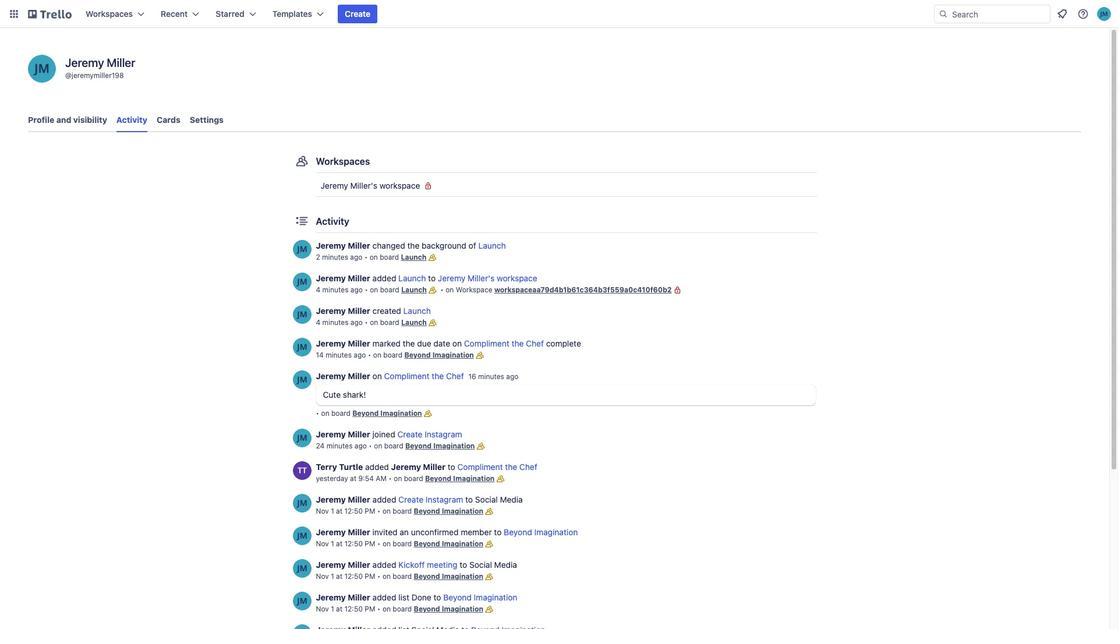 Task type: describe. For each thing, give the bounding box(es) containing it.
• right am
[[389, 474, 392, 483]]

• right '14 minutes ago' link
[[368, 351, 371, 359]]

3 12:50 from the top
[[345, 572, 363, 581]]

workspace
[[456, 285, 493, 294]]

create instagram link for added
[[399, 495, 463, 505]]

jeremymiller198
[[72, 71, 124, 80]]

to for meeting
[[460, 560, 467, 570]]

0 notifications image
[[1056, 7, 1070, 21]]

jeremy miller (jeremymiller198) image for marked the due date on
[[293, 338, 311, 357]]

all members of the workspace can see and edit this board. image down jeremy miller on compliment the chef 16 minutes ago
[[422, 408, 434, 419]]

beyond down "jeremy miller added create instagram to social media"
[[414, 507, 440, 516]]

cute shark!
[[323, 390, 366, 400]]

added for kickoff
[[373, 560, 396, 570]]

1 vertical spatial workspace
[[497, 273, 538, 283]]

3 nov from the top
[[316, 572, 329, 581]]

added for create
[[373, 495, 396, 505]]

on left workspace
[[446, 285, 454, 294]]

kickoff meeting link
[[399, 560, 458, 570]]

on down the invited
[[383, 540, 391, 548]]

on down jeremy miller added list done to beyond imagination
[[383, 605, 391, 613]]

@
[[65, 71, 72, 80]]

date
[[434, 339, 450, 348]]

turtle
[[339, 462, 363, 472]]

and
[[56, 115, 71, 125]]

2 4 minutes ago • on board launch from the top
[[316, 318, 427, 327]]

create for joined
[[398, 429, 423, 439]]

1 vertical spatial miller's
[[468, 273, 495, 283]]

4 1 from the top
[[331, 605, 334, 613]]

• down the invited
[[377, 540, 381, 548]]

on down changed at the left of page
[[370, 253, 378, 262]]

jeremy for jeremy miller @ jeremymiller198
[[65, 56, 104, 69]]

Search field
[[949, 5, 1050, 23]]

14 minutes ago link
[[316, 351, 366, 359]]

instagram for joined
[[425, 429, 462, 439]]

miller for jeremy miller changed the background of launch
[[348, 241, 370, 251]]

an
[[400, 527, 409, 537]]

jeremy for jeremy miller added list done to beyond imagination
[[316, 593, 346, 602]]

cute
[[323, 390, 341, 400]]

starred
[[216, 9, 245, 19]]

on up the invited
[[383, 507, 391, 516]]

1 vertical spatial jeremy miller's workspace link
[[438, 273, 538, 283]]

on down the "joined"
[[374, 442, 382, 450]]

• down jeremy miller added list done to beyond imagination
[[377, 605, 381, 613]]

miller for jeremy miller added kickoff meeting to social media
[[348, 560, 370, 570]]

on down marked
[[373, 351, 382, 359]]

jeremy for jeremy miller on compliment the chef 16 minutes ago
[[316, 371, 346, 381]]

jeremy for jeremy miller added launch to jeremy miller's workspace
[[316, 273, 346, 283]]

templates
[[272, 9, 312, 19]]

board down marked
[[384, 351, 403, 359]]

background
[[422, 241, 467, 251]]

ago inside jeremy miller on compliment the chef 16 minutes ago
[[506, 372, 519, 381]]

profile and visibility
[[28, 115, 107, 125]]

16 minutes ago link
[[469, 372, 519, 381]]

added for launch
[[373, 273, 396, 283]]

workspaces inside popup button
[[86, 9, 133, 19]]

2 1 from the top
[[331, 540, 334, 548]]

jeremy miller added list done to beyond imagination
[[316, 593, 518, 602]]

recent
[[161, 9, 188, 19]]

cards
[[157, 115, 181, 125]]

24 minutes ago • on board beyond imagination
[[316, 442, 475, 450]]

compliment the chef link for on
[[384, 371, 464, 381]]

1 horizontal spatial activity
[[316, 216, 350, 227]]

0 vertical spatial compliment
[[464, 339, 510, 348]]

on right am
[[394, 474, 402, 483]]

• on workspace workspaceaa79d4b1b61c364b3f559a0c410f60b2
[[439, 285, 672, 294]]

jeremy for jeremy miller added create instagram to social media
[[316, 495, 346, 505]]

board down created
[[380, 318, 399, 327]]

minutes inside jeremy miller on compliment the chef 16 minutes ago
[[478, 372, 504, 381]]

jeremy miller marked the due date on compliment the chef complete
[[316, 339, 581, 348]]

nov 1 at 12:50 pm link for jeremy miller added create instagram to social media
[[316, 507, 375, 516]]

2 nov from the top
[[316, 540, 329, 548]]

• up jeremy miller created launch
[[365, 285, 368, 294]]

3 pm from the top
[[365, 572, 375, 581]]

on down "cute"
[[321, 409, 330, 418]]

on right date
[[453, 339, 462, 348]]

ago for marked the due date on
[[354, 351, 366, 359]]

kickoff
[[399, 560, 425, 570]]

workspace inside "link"
[[380, 181, 420, 191]]

minutes for marked the due date on
[[326, 351, 352, 359]]

meeting
[[427, 560, 458, 570]]

4 pm from the top
[[365, 605, 375, 613]]

jeremy miller's workspace
[[321, 181, 420, 191]]

jeremy for jeremy miller changed the background of launch
[[316, 241, 346, 251]]

2 vertical spatial compliment the chef link
[[458, 462, 538, 472]]

jeremy miller created launch
[[316, 306, 431, 316]]

2 nov 1 at 12:50 pm • on board beyond imagination from the top
[[316, 540, 484, 548]]

all members of the workspace can see and edit this board. image for create instagram
[[475, 440, 487, 452]]

board up created
[[380, 285, 399, 294]]

miller up the yesterday at 9:54 am • on board beyond imagination
[[423, 462, 446, 472]]

1 nov 1 at 12:50 pm • on board beyond imagination from the top
[[316, 507, 484, 516]]

create for added
[[399, 495, 424, 505]]

yesterday at 9:54 am link
[[316, 474, 387, 483]]

profile and visibility link
[[28, 110, 107, 131]]

settings
[[190, 115, 224, 125]]

beyond down the due
[[405, 351, 431, 359]]

workspaces button
[[79, 5, 152, 23]]

templates button
[[266, 5, 331, 23]]

added for jeremy
[[365, 462, 389, 472]]

this workspace is private. it's not indexed or visible to those outside the workspace. image
[[672, 284, 684, 296]]

create instagram link for joined
[[398, 429, 462, 439]]

on up jeremy miller created launch
[[370, 285, 378, 294]]

on down jeremy miller created launch
[[370, 318, 378, 327]]

beyond up the terry turtle added jeremy miller to compliment the chef
[[406, 442, 432, 450]]

back to home image
[[28, 5, 72, 23]]

created
[[373, 306, 401, 316]]

2 vertical spatial compliment
[[458, 462, 503, 472]]

workspaceaa79d4b1b61c364b3f559a0c410f60b2
[[495, 285, 672, 294]]

board down list
[[393, 605, 412, 613]]

invited
[[373, 527, 398, 537]]

of
[[469, 241, 476, 251]]

member
[[461, 527, 492, 537]]

open information menu image
[[1078, 8, 1089, 20]]

shark!
[[343, 390, 366, 400]]

• down "jeremy miller added launch to jeremy miller's workspace"
[[441, 285, 444, 294]]

changed
[[373, 241, 405, 251]]

due
[[417, 339, 431, 348]]

starred button
[[209, 5, 263, 23]]

social for meeting
[[470, 560, 492, 570]]

1 1 from the top
[[331, 507, 334, 516]]

unconfirmed
[[411, 527, 459, 537]]

board down kickoff at the bottom left
[[393, 572, 412, 581]]

• down jeremy miller changed the background of launch
[[365, 253, 368, 262]]

social for instagram
[[475, 495, 498, 505]]

on down the 14 minutes ago • on board beyond imagination
[[373, 371, 382, 381]]

beyond down done
[[414, 605, 440, 613]]

complete
[[546, 339, 581, 348]]

search image
[[939, 9, 949, 19]]

all members of the workspace can see and edit this board. image for launch
[[427, 317, 439, 329]]

24
[[316, 442, 325, 450]]

minutes up jeremy miller created launch
[[323, 285, 349, 294]]

• up the invited
[[377, 507, 381, 516]]

activity link
[[116, 110, 147, 132]]

miller for jeremy miller joined create instagram
[[348, 429, 370, 439]]



Task type: locate. For each thing, give the bounding box(es) containing it.
4 nov 1 at 12:50 pm • on board beyond imagination from the top
[[316, 605, 484, 613]]

0 vertical spatial jeremy miller (jeremymiller198) image
[[293, 273, 311, 291]]

activity
[[116, 115, 147, 125], [316, 216, 350, 227]]

nov 1 at 12:50 pm link for jeremy miller added kickoff meeting to social media
[[316, 572, 375, 581]]

cards link
[[157, 110, 181, 131]]

0 vertical spatial workspaces
[[86, 9, 133, 19]]

minutes right 14
[[326, 351, 352, 359]]

joined
[[373, 429, 395, 439]]

1 vertical spatial 4 minutes ago • on board launch
[[316, 318, 427, 327]]

1 nov 1 at 12:50 pm link from the top
[[316, 507, 375, 516]]

board down an
[[393, 540, 412, 548]]

2 nov 1 at 12:50 pm link from the top
[[316, 572, 375, 581]]

ago right 2
[[350, 253, 363, 262]]

workspace up • on workspace workspaceaa79d4b1b61c364b3f559a0c410f60b2
[[497, 273, 538, 283]]

to for miller
[[448, 462, 455, 472]]

0 vertical spatial instagram
[[425, 429, 462, 439]]

ago for created
[[351, 318, 363, 327]]

added for list
[[373, 593, 396, 602]]

4 down 2
[[316, 285, 321, 294]]

1 vertical spatial chef
[[446, 371, 464, 381]]

0 vertical spatial workspace
[[380, 181, 420, 191]]

imagination
[[433, 351, 474, 359], [381, 409, 422, 418], [434, 442, 475, 450], [453, 474, 495, 483], [442, 507, 484, 516], [535, 527, 578, 537], [442, 540, 484, 548], [442, 572, 484, 581], [474, 593, 518, 602], [442, 605, 484, 613]]

all members of the workspace can see and edit this board. image up the due
[[427, 317, 439, 329]]

• on board beyond imagination
[[316, 409, 422, 418]]

miller for jeremy miller @ jeremymiller198
[[107, 56, 135, 69]]

nov 1 at 12:50 pm • on board beyond imagination down kickoff at the bottom left
[[316, 572, 484, 581]]

1 4 from the top
[[316, 285, 321, 294]]

yesterday at 9:54 am • on board beyond imagination
[[316, 474, 495, 483]]

24 minutes ago link
[[316, 442, 367, 450]]

miller's
[[350, 181, 378, 191], [468, 273, 495, 283]]

the
[[408, 241, 420, 251], [403, 339, 415, 348], [512, 339, 524, 348], [432, 371, 444, 381], [505, 462, 517, 472]]

• up 24
[[316, 409, 319, 418]]

all members of the workspace can see and edit this board. image
[[427, 317, 439, 329], [474, 350, 486, 361], [422, 408, 434, 419], [475, 440, 487, 452], [484, 538, 495, 550]]

1 horizontal spatial workspaces
[[316, 156, 370, 167]]

minutes right 2
[[322, 253, 348, 262]]

added left kickoff at the bottom left
[[373, 560, 396, 570]]

ago for changed the background of
[[350, 253, 363, 262]]

miller left list
[[348, 593, 370, 602]]

added down am
[[373, 495, 396, 505]]

jeremy for jeremy miller created launch
[[316, 306, 346, 316]]

miller for jeremy miller on compliment the chef 16 minutes ago
[[348, 371, 370, 381]]

2 vertical spatial create
[[399, 495, 424, 505]]

to for instagram
[[466, 495, 473, 505]]

miller up the shark!
[[348, 371, 370, 381]]

to
[[428, 273, 436, 283], [448, 462, 455, 472], [466, 495, 473, 505], [494, 527, 502, 537], [460, 560, 467, 570], [434, 593, 441, 602]]

workspace
[[380, 181, 420, 191], [497, 273, 538, 283]]

3 nov 1 at 12:50 pm • on board beyond imagination from the top
[[316, 572, 484, 581]]

marked
[[373, 339, 401, 348]]

to for done
[[434, 593, 441, 602]]

1 12:50 from the top
[[345, 507, 363, 516]]

nov
[[316, 507, 329, 516], [316, 540, 329, 548], [316, 572, 329, 581], [316, 605, 329, 613]]

0 horizontal spatial activity
[[116, 115, 147, 125]]

1 vertical spatial workspaces
[[316, 156, 370, 167]]

1 vertical spatial nov 1 at 12:50 pm link
[[316, 572, 375, 581]]

beyond imagination link
[[405, 351, 474, 359], [353, 409, 422, 418], [406, 442, 475, 450], [425, 474, 495, 483], [414, 507, 484, 516], [504, 527, 578, 537], [414, 540, 484, 548], [414, 572, 484, 581], [444, 593, 518, 602], [414, 605, 484, 613]]

ago down jeremy miller created launch
[[351, 318, 363, 327]]

16
[[469, 372, 476, 381]]

compliment the chef link
[[464, 339, 544, 348], [384, 371, 464, 381], [458, 462, 538, 472]]

miller up jeremymiller198 at top left
[[107, 56, 135, 69]]

am
[[376, 474, 387, 483]]

jeremy for jeremy miller added kickoff meeting to social media
[[316, 560, 346, 570]]

instagram up jeremy miller invited an unconfirmed member to beyond imagination
[[426, 495, 463, 505]]

0 vertical spatial compliment the chef link
[[464, 339, 544, 348]]

create button
[[338, 5, 378, 23]]

4
[[316, 285, 321, 294], [316, 318, 321, 327]]

0 vertical spatial create instagram link
[[398, 429, 462, 439]]

create instagram link up the terry turtle added jeremy miller to compliment the chef
[[398, 429, 462, 439]]

all members of the workspace can see and edit this board. image up the terry turtle added jeremy miller to compliment the chef
[[475, 440, 487, 452]]

media
[[500, 495, 523, 505], [494, 560, 517, 570]]

• down jeremy miller joined create instagram
[[369, 442, 372, 450]]

pm
[[365, 507, 375, 516], [365, 540, 375, 548], [365, 572, 375, 581], [365, 605, 375, 613]]

to right member
[[494, 527, 502, 537]]

miller for jeremy miller marked the due date on compliment the chef complete
[[348, 339, 370, 348]]

4 minutes ago • on board launch down jeremy miller created launch
[[316, 318, 427, 327]]

beyond down unconfirmed at the left of page
[[414, 540, 440, 548]]

done
[[412, 593, 432, 602]]

compliment
[[464, 339, 510, 348], [384, 371, 430, 381], [458, 462, 503, 472]]

social
[[475, 495, 498, 505], [470, 560, 492, 570]]

workspaces
[[86, 9, 133, 19], [316, 156, 370, 167]]

1 vertical spatial compliment the chef link
[[384, 371, 464, 381]]

jeremy miller joined create instagram
[[316, 429, 462, 439]]

board down changed at the left of page
[[380, 253, 399, 262]]

1 vertical spatial media
[[494, 560, 517, 570]]

ago up jeremy miller created launch
[[351, 285, 363, 294]]

visibility
[[73, 115, 107, 125]]

1 vertical spatial create
[[398, 429, 423, 439]]

terry
[[316, 462, 337, 472]]

miller's inside "link"
[[350, 181, 378, 191]]

launch
[[479, 241, 506, 251], [401, 253, 427, 262], [399, 273, 426, 283], [401, 285, 427, 294], [404, 306, 431, 316], [401, 318, 427, 327]]

0 vertical spatial 4 minutes ago • on board launch
[[316, 285, 427, 294]]

14 minutes ago • on board beyond imagination
[[316, 351, 474, 359]]

1 4 minutes ago • on board launch from the top
[[316, 285, 427, 294]]

2 12:50 from the top
[[345, 540, 363, 548]]

miller for jeremy miller added create instagram to social media
[[348, 495, 370, 505]]

activity up 2
[[316, 216, 350, 227]]

beyond right member
[[504, 527, 532, 537]]

jeremy for jeremy miller marked the due date on compliment the chef complete
[[316, 339, 346, 348]]

12:50
[[345, 507, 363, 516], [345, 540, 363, 548], [345, 572, 363, 581], [345, 605, 363, 613]]

jeremy miller added launch to jeremy miller's workspace
[[316, 273, 538, 283]]

14
[[316, 351, 324, 359]]

workspaces up jeremy miller's workspace
[[316, 156, 370, 167]]

2 pm from the top
[[365, 540, 375, 548]]

jeremy inside jeremy miller's workspace "link"
[[321, 181, 348, 191]]

ago for joined
[[355, 442, 367, 450]]

added
[[373, 273, 396, 283], [365, 462, 389, 472], [373, 495, 396, 505], [373, 560, 396, 570], [373, 593, 396, 602]]

4 nov from the top
[[316, 605, 329, 613]]

board down "jeremy miller added create instagram to social media"
[[393, 507, 412, 516]]

• down jeremy miller added kickoff meeting to social media
[[377, 572, 381, 581]]

create inside button
[[345, 9, 371, 19]]

1 vertical spatial jeremy miller (jeremymiller198) image
[[293, 338, 311, 357]]

minutes for joined
[[327, 442, 353, 450]]

added up am
[[365, 462, 389, 472]]

workspaces up jeremy miller @ jeremymiller198
[[86, 9, 133, 19]]

1 pm from the top
[[365, 507, 375, 516]]

1 horizontal spatial workspace
[[497, 273, 538, 283]]

jeremy for jeremy miller's workspace
[[321, 181, 348, 191]]

0 vertical spatial create
[[345, 9, 371, 19]]

0 vertical spatial jeremy miller's workspace link
[[316, 177, 817, 195]]

9:54
[[359, 474, 374, 483]]

added down 2 minutes ago • on board launch
[[373, 273, 396, 283]]

jeremy for jeremy miller joined create instagram
[[316, 429, 346, 439]]

jeremy miller @ jeremymiller198
[[65, 56, 135, 80]]

terry turtle added jeremy miller to compliment the chef
[[316, 462, 538, 472]]

nov 1 at 12:50 pm • on board beyond imagination down an
[[316, 540, 484, 548]]

jeremy inside jeremy miller @ jeremymiller198
[[65, 56, 104, 69]]

instagram
[[425, 429, 462, 439], [426, 495, 463, 505]]

jeremy miller's workspace link
[[316, 177, 817, 195], [438, 273, 538, 283]]

1 vertical spatial activity
[[316, 216, 350, 227]]

launch link
[[479, 241, 506, 251], [401, 253, 427, 262], [399, 273, 426, 283], [401, 285, 427, 294], [404, 306, 431, 316], [401, 318, 427, 327]]

to right done
[[434, 593, 441, 602]]

beyond down kickoff meeting link
[[414, 572, 440, 581]]

all members of the workspace can see and edit this board. image for beyond imagination
[[484, 538, 495, 550]]

jeremy miller changed the background of launch
[[316, 241, 506, 251]]

board down the terry turtle added jeremy miller to compliment the chef
[[404, 474, 423, 483]]

social down member
[[470, 560, 492, 570]]

ago up the shark!
[[354, 351, 366, 359]]

jeremy miller (jeremymiller198) image
[[1098, 7, 1112, 21], [28, 55, 56, 83], [293, 240, 311, 259], [293, 305, 311, 324], [293, 371, 311, 389], [293, 429, 311, 447], [293, 494, 311, 513], [293, 527, 311, 545], [293, 559, 311, 578], [293, 592, 311, 611]]

list
[[399, 593, 410, 602]]

miller up 24 minutes ago link
[[348, 429, 370, 439]]

2 4 from the top
[[316, 318, 321, 327]]

jeremy for jeremy miller invited an unconfirmed member to beyond imagination
[[316, 527, 346, 537]]

on down jeremy miller added kickoff meeting to social media
[[383, 572, 391, 581]]

minutes for created
[[323, 318, 349, 327]]

yesterday
[[316, 474, 348, 483]]

ago right '16'
[[506, 372, 519, 381]]

2 jeremy miller (jeremymiller198) image from the top
[[293, 338, 311, 357]]

0 horizontal spatial workspace
[[380, 181, 420, 191]]

0 vertical spatial activity
[[116, 115, 147, 125]]

1 vertical spatial compliment
[[384, 371, 430, 381]]

•
[[365, 253, 368, 262], [365, 285, 368, 294], [441, 285, 444, 294], [365, 318, 368, 327], [368, 351, 371, 359], [316, 409, 319, 418], [369, 442, 372, 450], [389, 474, 392, 483], [377, 507, 381, 516], [377, 540, 381, 548], [377, 572, 381, 581], [377, 605, 381, 613]]

all members of the workspace can see and edit this board. image up '16'
[[474, 350, 486, 361]]

1
[[331, 507, 334, 516], [331, 540, 334, 548], [331, 572, 334, 581], [331, 605, 334, 613]]

miller up '14 minutes ago' link
[[348, 339, 370, 348]]

0 vertical spatial miller's
[[350, 181, 378, 191]]

4 12:50 from the top
[[345, 605, 363, 613]]

miller for jeremy miller created launch
[[348, 306, 370, 316]]

board
[[380, 253, 399, 262], [380, 285, 399, 294], [380, 318, 399, 327], [384, 351, 403, 359], [332, 409, 351, 418], [384, 442, 404, 450], [404, 474, 423, 483], [393, 507, 412, 516], [393, 540, 412, 548], [393, 572, 412, 581], [393, 605, 412, 613]]

beyond down the shark!
[[353, 409, 379, 418]]

1 vertical spatial instagram
[[426, 495, 463, 505]]

nov 1 at 12:50 pm • on board beyond imagination
[[316, 507, 484, 516], [316, 540, 484, 548], [316, 572, 484, 581], [316, 605, 484, 613]]

workspace left sm image
[[380, 181, 420, 191]]

jeremy miller on compliment the chef 16 minutes ago
[[316, 371, 519, 381]]

minutes up '14 minutes ago' link
[[323, 318, 349, 327]]

added left list
[[373, 593, 396, 602]]

beyond right done
[[444, 593, 472, 602]]

minutes for changed the background of
[[322, 253, 348, 262]]

media for jeremy miller added create instagram to social media
[[500, 495, 523, 505]]

0 vertical spatial 4
[[316, 285, 321, 294]]

0 vertical spatial nov 1 at 12:50 pm link
[[316, 507, 375, 516]]

profile
[[28, 115, 54, 125]]

3 1 from the top
[[331, 572, 334, 581]]

1 horizontal spatial miller's
[[468, 273, 495, 283]]

minutes right '16'
[[478, 372, 504, 381]]

jeremy miller (jeremymiller198) image
[[293, 273, 311, 291], [293, 338, 311, 357]]

all members of the workspace can see and edit this board. image for compliment the chef
[[474, 350, 486, 361]]

1 nov from the top
[[316, 507, 329, 516]]

board down jeremy miller joined create instagram
[[384, 442, 404, 450]]

nov 1 at 12:50 pm link
[[316, 507, 375, 516], [316, 572, 375, 581]]

jeremy miller added kickoff meeting to social media
[[316, 560, 517, 570]]

1 vertical spatial social
[[470, 560, 492, 570]]

nov 1 at 12:50 pm • on board beyond imagination up an
[[316, 507, 484, 516]]

miller left kickoff at the bottom left
[[348, 560, 370, 570]]

jeremy miller (jeremymiller198) image for added
[[293, 273, 311, 291]]

• down jeremy miller created launch
[[365, 318, 368, 327]]

activity left cards
[[116, 115, 147, 125]]

4 minutes ago • on board launch up jeremy miller created launch
[[316, 285, 427, 294]]

instagram for added
[[426, 495, 463, 505]]

minutes right 24
[[327, 442, 353, 450]]

create instagram link up unconfirmed at the left of page
[[399, 495, 463, 505]]

instagram up the terry turtle added jeremy miller to compliment the chef
[[425, 429, 462, 439]]

miller for jeremy miller invited an unconfirmed member to beyond imagination
[[348, 527, 370, 537]]

0 vertical spatial social
[[475, 495, 498, 505]]

4 up 14
[[316, 318, 321, 327]]

board down cute shark!
[[332, 409, 351, 418]]

0 vertical spatial media
[[500, 495, 523, 505]]

2 vertical spatial chef
[[520, 462, 538, 472]]

miller left the invited
[[348, 527, 370, 537]]

0 vertical spatial chef
[[526, 339, 544, 348]]

terry turtle (terryturtle) image
[[293, 461, 311, 480]]

social up member
[[475, 495, 498, 505]]

0 horizontal spatial workspaces
[[86, 9, 133, 19]]

settings link
[[190, 110, 224, 131]]

media for jeremy miller added kickoff meeting to social media
[[494, 560, 517, 570]]

miller for jeremy miller added list done to beyond imagination
[[348, 593, 370, 602]]

miller left created
[[348, 306, 370, 316]]

beyond
[[405, 351, 431, 359], [353, 409, 379, 418], [406, 442, 432, 450], [425, 474, 452, 483], [414, 507, 440, 516], [504, 527, 532, 537], [414, 540, 440, 548], [414, 572, 440, 581], [444, 593, 472, 602], [414, 605, 440, 613]]

jeremy miller invited an unconfirmed member to beyond imagination
[[316, 527, 578, 537]]

miller down 9:54 on the bottom of page
[[348, 495, 370, 505]]

1 vertical spatial 4
[[316, 318, 321, 327]]

on
[[370, 253, 378, 262], [370, 285, 378, 294], [446, 285, 454, 294], [370, 318, 378, 327], [453, 339, 462, 348], [373, 351, 382, 359], [373, 371, 382, 381], [321, 409, 330, 418], [374, 442, 382, 450], [394, 474, 402, 483], [383, 507, 391, 516], [383, 540, 391, 548], [383, 572, 391, 581], [383, 605, 391, 613]]

to down background
[[428, 273, 436, 283]]

sm image
[[423, 180, 434, 192]]

minutes
[[322, 253, 348, 262], [323, 285, 349, 294], [323, 318, 349, 327], [326, 351, 352, 359], [478, 372, 504, 381], [327, 442, 353, 450]]

workspaceaa79d4b1b61c364b3f559a0c410f60b2 link
[[495, 285, 672, 294]]

1 vertical spatial create instagram link
[[399, 495, 463, 505]]

1 jeremy miller (jeremymiller198) image from the top
[[293, 273, 311, 291]]

beyond down the terry turtle added jeremy miller to compliment the chef
[[425, 474, 452, 483]]

all members of the workspace can see and edit this board. image
[[427, 252, 438, 263], [427, 284, 439, 296], [495, 473, 507, 485], [484, 506, 495, 517], [484, 571, 495, 583], [484, 604, 495, 615]]

chef
[[526, 339, 544, 348], [446, 371, 464, 381], [520, 462, 538, 472]]

all members of the workspace can see and edit this board. image down member
[[484, 538, 495, 550]]

nov 1 at 12:50 pm • on board beyond imagination down list
[[316, 605, 484, 613]]

compliment the chef link for marked the due date on
[[464, 339, 544, 348]]

2
[[316, 253, 320, 262]]

at
[[350, 474, 357, 483], [336, 507, 343, 516], [336, 540, 343, 548], [336, 572, 343, 581], [336, 605, 343, 613]]

miller inside jeremy miller @ jeremymiller198
[[107, 56, 135, 69]]

0 horizontal spatial miller's
[[350, 181, 378, 191]]

jeremy miller added create instagram to social media
[[316, 495, 523, 505]]

recent button
[[154, 5, 206, 23]]

miller for jeremy miller added launch to jeremy miller's workspace
[[348, 273, 370, 283]]

primary element
[[0, 0, 1119, 28]]

miller up 2 minutes ago • on board launch
[[348, 241, 370, 251]]

2 minutes ago • on board launch
[[316, 253, 427, 262]]

ago up turtle
[[355, 442, 367, 450]]

miller down 2 minutes ago • on board launch
[[348, 273, 370, 283]]

switch to… image
[[8, 8, 20, 20]]



Task type: vqa. For each thing, say whether or not it's contained in the screenshot.


